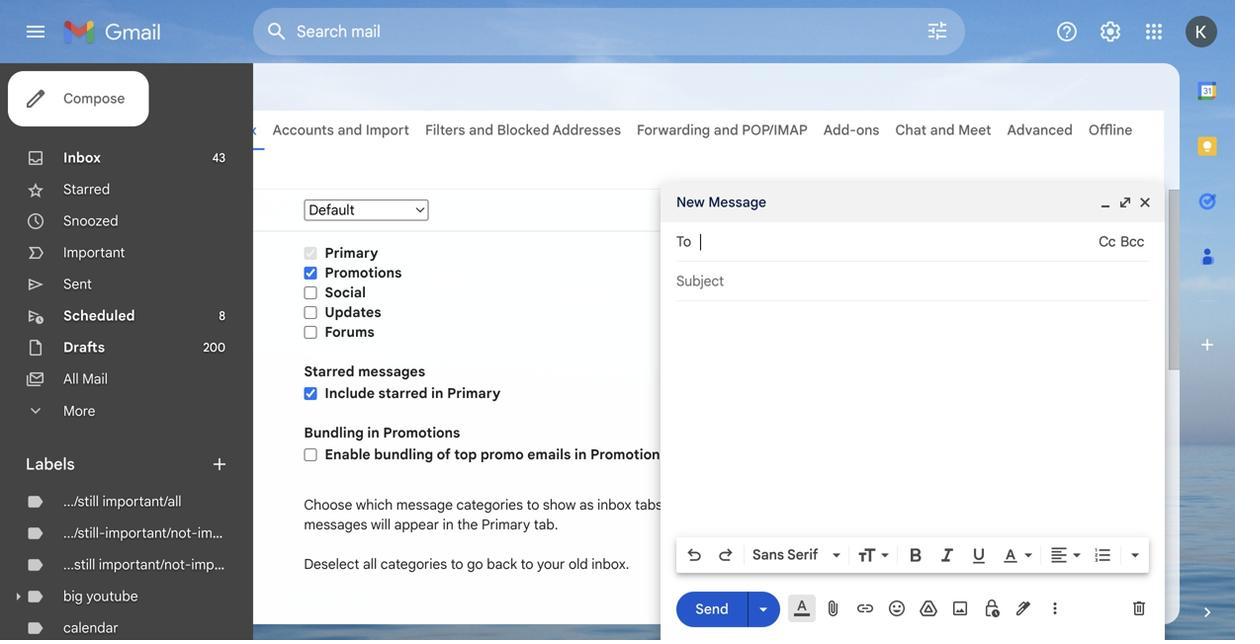 Task type: locate. For each thing, give the bounding box(es) containing it.
drafts link
[[63, 339, 105, 357]]

2 vertical spatial inbox
[[95, 201, 133, 218]]

important down .../still-important/not-important
[[191, 557, 253, 574]]

1 vertical spatial promotions
[[383, 425, 460, 442]]

categories inside choose which message categories to show as inbox tabs. other messages will appear in the primary tab.
[[457, 497, 523, 514]]

inbox link up starred link
[[63, 149, 101, 167]]

1 vertical spatial primary
[[447, 385, 501, 403]]

inbox.
[[592, 556, 629, 574]]

and right filters
[[469, 122, 494, 139]]

1 vertical spatial inbox link
[[63, 149, 101, 167]]

addresses
[[553, 122, 621, 139]]

labels navigation
[[0, 63, 259, 641]]

2 vertical spatial primary
[[482, 517, 530, 534]]

inbox down starred link
[[95, 201, 133, 218]]

type:
[[136, 201, 171, 218]]

inbox link
[[221, 122, 257, 139], [63, 149, 101, 167]]

starred for starred messages
[[304, 364, 355, 381]]

advanced
[[1007, 122, 1073, 139]]

important/not- for .../still-
[[105, 525, 198, 543]]

promo
[[481, 447, 524, 464]]

advanced search options image
[[918, 11, 957, 50]]

which
[[356, 497, 393, 514]]

snoozed link
[[63, 213, 118, 230]]

1 vertical spatial important/not-
[[99, 557, 191, 574]]

Promotions checkbox
[[304, 266, 317, 281]]

inbox for the left inbox link
[[63, 149, 101, 167]]

to up "tab."
[[527, 497, 540, 514]]

inbox for inbox type:
[[95, 201, 133, 218]]

important up ...still important/not-important
[[198, 525, 259, 543]]

message
[[396, 497, 453, 514]]

0 vertical spatial inbox link
[[221, 122, 257, 139]]

general
[[95, 122, 146, 139]]

will
[[371, 517, 391, 534]]

and left the import
[[338, 122, 362, 139]]

inbox
[[221, 122, 257, 139], [63, 149, 101, 167], [95, 201, 133, 218]]

deselect all categories to go back to your old inbox.
[[304, 556, 629, 574]]

0 horizontal spatial categories
[[381, 556, 447, 574]]

and for forwarding
[[714, 122, 739, 139]]

0 horizontal spatial starred
[[63, 181, 110, 198]]

0 vertical spatial starred
[[63, 181, 110, 198]]

messages inside choose which message categories to show as inbox tabs. other messages will appear in the primary tab.
[[304, 517, 367, 534]]

Search mail text field
[[297, 22, 870, 42]]

and for accounts
[[338, 122, 362, 139]]

inbox type:
[[95, 201, 171, 218]]

categories up the
[[457, 497, 523, 514]]

sent link
[[63, 276, 92, 293]]

categories
[[457, 497, 523, 514], [381, 556, 447, 574]]

1 horizontal spatial categories
[[457, 497, 523, 514]]

and left pop/imap
[[714, 122, 739, 139]]

4 and from the left
[[930, 122, 955, 139]]

all mail link
[[63, 371, 108, 388]]

inbox
[[597, 497, 632, 514]]

top
[[454, 447, 477, 464]]

compose
[[63, 90, 125, 107]]

inbox for inbox link to the right
[[221, 122, 257, 139]]

old
[[569, 556, 588, 574]]

accounts
[[273, 122, 334, 139]]

emails
[[527, 447, 571, 464]]

0 vertical spatial categories
[[457, 497, 523, 514]]

promotions up inbox
[[590, 447, 668, 464]]

...still important/not-important
[[63, 557, 253, 574]]

categories down appear
[[381, 556, 447, 574]]

to
[[527, 497, 540, 514], [451, 556, 464, 574], [521, 556, 534, 574]]

starred
[[378, 385, 428, 403]]

1 vertical spatial inbox
[[63, 149, 101, 167]]

1 vertical spatial important
[[191, 557, 253, 574]]

1 vertical spatial messages
[[304, 517, 367, 534]]

calendar link
[[63, 620, 118, 638]]

starred up 'include starred in primary' checkbox
[[304, 364, 355, 381]]

snoozed
[[63, 213, 118, 230]]

and
[[338, 122, 362, 139], [469, 122, 494, 139], [714, 122, 739, 139], [930, 122, 955, 139]]

tab list
[[1180, 63, 1235, 570]]

primary inside choose which message categories to show as inbox tabs. other messages will appear in the primary tab.
[[482, 517, 530, 534]]

inbox inside labels navigation
[[63, 149, 101, 167]]

the
[[457, 517, 478, 534]]

2 and from the left
[[469, 122, 494, 139]]

primary up top
[[447, 385, 501, 403]]

filters and blocked addresses link
[[425, 122, 621, 139]]

primary right the
[[482, 517, 530, 534]]

inbox link up 43
[[221, 122, 257, 139]]

to inside choose which message categories to show as inbox tabs. other messages will appear in the primary tab.
[[527, 497, 540, 514]]

in left the
[[443, 517, 454, 534]]

starred inside labels navigation
[[63, 181, 110, 198]]

primary up social
[[325, 245, 378, 262]]

inbox up 43
[[221, 122, 257, 139]]

.../still important/all link
[[63, 494, 182, 511]]

other
[[670, 497, 706, 514]]

0 vertical spatial important
[[198, 525, 259, 543]]

starred up the snoozed
[[63, 181, 110, 198]]

youtube
[[86, 589, 138, 606]]

include
[[325, 385, 375, 403]]

scheduled link
[[63, 308, 135, 325]]

enable bundling of top promo emails in promotions
[[325, 447, 668, 464]]

important
[[198, 525, 259, 543], [191, 557, 253, 574]]

.../still-important/not-important link
[[63, 525, 259, 543]]

messages up starred
[[358, 364, 425, 381]]

promotions up social
[[325, 265, 402, 282]]

messages down choose
[[304, 517, 367, 534]]

accounts and import
[[273, 122, 409, 139]]

1 vertical spatial categories
[[381, 556, 447, 574]]

offline link
[[1089, 122, 1133, 139]]

0 vertical spatial inbox
[[221, 122, 257, 139]]

0 vertical spatial important/not-
[[105, 525, 198, 543]]

3 and from the left
[[714, 122, 739, 139]]

Forums checkbox
[[304, 325, 317, 340]]

important/not- up ...still important/not-important
[[105, 525, 198, 543]]

None search field
[[253, 8, 965, 55]]

in up 'enable'
[[367, 425, 380, 442]]

1 vertical spatial starred
[[304, 364, 355, 381]]

important/not- down .../still-important/not-important link
[[99, 557, 191, 574]]

back
[[487, 556, 517, 574]]

bundling
[[304, 425, 364, 442]]

1 and from the left
[[338, 122, 362, 139]]

important link
[[63, 244, 125, 262]]

and right chat
[[930, 122, 955, 139]]

to left go
[[451, 556, 464, 574]]

1 horizontal spatial starred
[[304, 364, 355, 381]]

appear
[[394, 517, 439, 534]]

promotions up bundling
[[383, 425, 460, 442]]

tab.
[[534, 517, 558, 534]]

in right starred
[[431, 385, 444, 403]]

general link
[[95, 122, 146, 139]]

mail
[[82, 371, 108, 388]]

important for ...still important/not-important
[[191, 557, 253, 574]]

inbox up starred link
[[63, 149, 101, 167]]

blocked
[[497, 122, 550, 139]]

primary
[[325, 245, 378, 262], [447, 385, 501, 403], [482, 517, 530, 534]]

add-ons
[[824, 122, 880, 139]]



Task type: vqa. For each thing, say whether or not it's contained in the screenshot.
the bottom Tara
no



Task type: describe. For each thing, give the bounding box(es) containing it.
scheduled
[[63, 308, 135, 325]]

all mail
[[63, 371, 108, 388]]

...still
[[63, 557, 95, 574]]

chat and meet link
[[896, 122, 992, 139]]

themes link
[[95, 161, 147, 179]]

gmail image
[[63, 12, 171, 51]]

as
[[580, 497, 594, 514]]

important for .../still-important/not-important
[[198, 525, 259, 543]]

updates
[[325, 304, 381, 321]]

offline
[[1089, 122, 1133, 139]]

calendar
[[63, 620, 118, 638]]

all
[[363, 556, 377, 574]]

chat
[[896, 122, 927, 139]]

.../still-important/not-important
[[63, 525, 259, 543]]

compose button
[[8, 71, 149, 127]]

2 vertical spatial promotions
[[590, 447, 668, 464]]

forwarding and pop/imap link
[[637, 122, 808, 139]]

Social checkbox
[[304, 286, 317, 301]]

tabs.
[[635, 497, 666, 514]]

categories:
[[95, 243, 173, 260]]

themes
[[95, 161, 147, 179]]

search mail image
[[259, 14, 295, 49]]

add-ons link
[[824, 122, 880, 139]]

settings
[[87, 73, 166, 101]]

accounts and import link
[[273, 122, 409, 139]]

8
[[219, 309, 226, 324]]

...still important/not-important link
[[63, 557, 253, 574]]

more button
[[0, 396, 237, 427]]

go
[[467, 556, 483, 574]]

big youtube link
[[63, 589, 138, 606]]

pop/imap
[[742, 122, 808, 139]]

starred messages
[[304, 364, 425, 381]]

settings image
[[1099, 20, 1123, 44]]

bundling
[[374, 447, 433, 464]]

starred link
[[63, 181, 110, 198]]

deselect
[[304, 556, 359, 574]]

0 horizontal spatial inbox link
[[63, 149, 101, 167]]

show
[[543, 497, 576, 514]]

choose
[[304, 497, 352, 514]]

Updates checkbox
[[304, 305, 317, 320]]

your
[[537, 556, 565, 574]]

chat and meet
[[896, 122, 992, 139]]

1 horizontal spatial inbox link
[[221, 122, 257, 139]]

important/not- for ...still
[[99, 557, 191, 574]]

filters and blocked addresses
[[425, 122, 621, 139]]

forwarding and pop/imap
[[637, 122, 808, 139]]

0 vertical spatial primary
[[325, 245, 378, 262]]

0 vertical spatial messages
[[358, 364, 425, 381]]

forums
[[325, 324, 375, 341]]

add-
[[824, 122, 856, 139]]

big youtube
[[63, 589, 138, 606]]

advanced link
[[1007, 122, 1073, 139]]

social
[[325, 284, 366, 302]]

and for chat
[[930, 122, 955, 139]]

forwarding
[[637, 122, 710, 139]]

Primary checkbox
[[304, 246, 317, 261]]

all
[[63, 371, 79, 388]]

big
[[63, 589, 83, 606]]

Include starred in Primary checkbox
[[304, 387, 317, 401]]

200
[[203, 341, 226, 356]]

drafts
[[63, 339, 105, 357]]

labels
[[26, 455, 75, 475]]

labels heading
[[26, 455, 210, 475]]

in right emails
[[575, 447, 587, 464]]

main menu image
[[24, 20, 47, 44]]

bundling in promotions
[[304, 425, 460, 442]]

0 vertical spatial promotions
[[325, 265, 402, 282]]

filters
[[425, 122, 465, 139]]

meet
[[959, 122, 992, 139]]

ons
[[856, 122, 880, 139]]

in inside choose which message categories to show as inbox tabs. other messages will appear in the primary tab.
[[443, 517, 454, 534]]

include starred in primary
[[325, 385, 501, 403]]

important
[[63, 244, 125, 262]]

enable
[[325, 447, 371, 464]]

Enable bundling of top promo emails in Promotions checkbox
[[304, 448, 317, 463]]

to left your
[[521, 556, 534, 574]]

choose which message categories to show as inbox tabs. other messages will appear in the primary tab.
[[304, 497, 706, 534]]

import
[[366, 122, 409, 139]]

of
[[437, 447, 451, 464]]

.../still
[[63, 494, 99, 511]]

43
[[212, 151, 226, 166]]

more
[[63, 403, 95, 420]]

.../still important/all
[[63, 494, 182, 511]]

and for filters
[[469, 122, 494, 139]]

starred for starred link
[[63, 181, 110, 198]]



